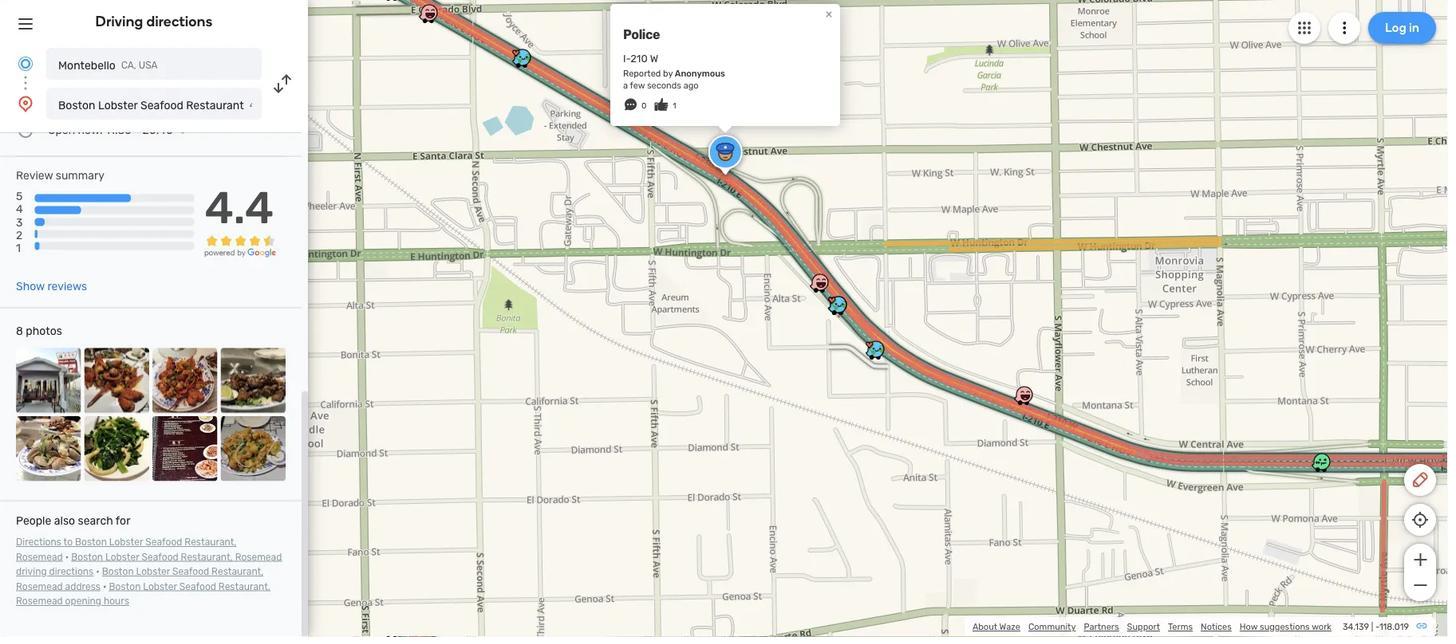 Task type: vqa. For each thing, say whether or not it's contained in the screenshot.
boston within the Boston Lobster Seafood Restaurant, Rosemead address
yes



Task type: describe. For each thing, give the bounding box(es) containing it.
open now: 11:30 - 20:40
[[48, 124, 173, 137]]

anonymous
[[675, 68, 725, 79]]

image 6 of boston lobster seafood restaurant, rosemead image
[[84, 417, 149, 482]]

photos
[[26, 325, 62, 338]]

image 4 of boston lobster seafood restaurant, rosemead image
[[221, 348, 286, 413]]

1 horizontal spatial 1
[[673, 101, 676, 111]]

by
[[663, 68, 673, 79]]

police
[[623, 27, 660, 42]]

restaurant, for boston lobster seafood restaurant, rosemead address
[[212, 567, 264, 578]]

boston inside "directions to boston lobster seafood restaurant, rosemead"
[[75, 537, 107, 548]]

i-
[[623, 53, 631, 65]]

8 photos
[[16, 325, 62, 338]]

location image
[[16, 94, 35, 113]]

× link
[[822, 6, 836, 21]]

4.4
[[205, 181, 274, 234]]

open
[[48, 124, 75, 137]]

partners link
[[1084, 622, 1119, 633]]

image 8 of boston lobster seafood restaurant, rosemead image
[[221, 417, 286, 482]]

118.019
[[1380, 622, 1409, 633]]

5
[[16, 190, 23, 203]]

boston for boston lobster seafood restaurant, rosemead address
[[102, 567, 134, 578]]

4
[[16, 203, 23, 216]]

boston lobster seafood restaurant, rosemead driving directions link
[[16, 552, 282, 578]]

×
[[825, 6, 833, 21]]

partners
[[1084, 622, 1119, 633]]

reviews
[[47, 280, 87, 293]]

usa
[[139, 60, 158, 71]]

boston for boston lobster seafood restaurant, rosemead opening hours
[[109, 581, 141, 593]]

lobster for boston lobster seafood restaurant, rosemead opening hours
[[143, 581, 177, 593]]

about
[[973, 622, 998, 633]]

image 5 of boston lobster seafood restaurant, rosemead image
[[16, 417, 81, 482]]

clock image
[[16, 121, 35, 140]]

how
[[1240, 622, 1258, 633]]

opening
[[65, 596, 101, 607]]

current location image
[[16, 54, 35, 73]]

ago
[[684, 80, 699, 91]]

directions to boston lobster seafood restaurant, rosemead link
[[16, 537, 237, 563]]

lobster for boston lobster seafood restaurant
[[98, 99, 138, 112]]

restaurant, inside "directions to boston lobster seafood restaurant, rosemead"
[[185, 537, 237, 548]]

how suggestions work link
[[1240, 622, 1332, 633]]

driving
[[16, 567, 47, 578]]

notices link
[[1201, 622, 1232, 633]]

zoom out image
[[1410, 576, 1430, 595]]

34.139
[[1343, 622, 1369, 633]]

seconds
[[647, 80, 681, 91]]

few
[[630, 80, 645, 91]]

waze
[[1000, 622, 1021, 633]]

review
[[16, 169, 53, 182]]

show reviews
[[16, 280, 87, 293]]

boston lobster seafood restaurant, rosemead address link
[[16, 567, 264, 593]]

boston lobster seafood restaurant, rosemead opening hours link
[[16, 581, 270, 607]]

w
[[650, 53, 658, 65]]

1 horizontal spatial directions
[[146, 13, 213, 30]]

for
[[116, 515, 130, 528]]

link image
[[1416, 620, 1428, 633]]

about waze community partners support terms notices how suggestions work
[[973, 622, 1332, 633]]

chevron down image
[[173, 124, 192, 137]]

driving
[[95, 13, 143, 30]]

5 4 3 2 1
[[16, 190, 23, 255]]

notices
[[1201, 622, 1232, 633]]

support
[[1127, 622, 1160, 633]]

montebello ca, usa
[[58, 59, 158, 72]]

to
[[63, 537, 73, 548]]

address
[[65, 581, 101, 593]]

boston lobster seafood restaurant, rosemead driving directions
[[16, 552, 282, 578]]

driving directions
[[95, 13, 213, 30]]



Task type: locate. For each thing, give the bounding box(es) containing it.
restaurant, inside boston lobster seafood restaurant, rosemead driving directions
[[181, 552, 233, 563]]

image 1 of boston lobster seafood restaurant, rosemead image
[[16, 348, 81, 413]]

restaurant, for boston lobster seafood restaurant, rosemead driving directions
[[181, 552, 233, 563]]

|
[[1371, 622, 1373, 633]]

11:30
[[105, 124, 132, 137]]

0 horizontal spatial -
[[134, 124, 140, 137]]

open now: 11:30 - 20:40 button
[[48, 124, 192, 137]]

directions up address on the left of page
[[49, 567, 94, 578]]

now:
[[78, 124, 103, 137]]

lobster inside "boston lobster seafood restaurant, rosemead address"
[[136, 567, 170, 578]]

1 vertical spatial 1
[[16, 241, 21, 255]]

also
[[54, 515, 75, 528]]

directions inside boston lobster seafood restaurant, rosemead driving directions
[[49, 567, 94, 578]]

- right 11:30
[[134, 124, 140, 137]]

directions to boston lobster seafood restaurant, rosemead
[[16, 537, 237, 563]]

lobster for boston lobster seafood restaurant, rosemead driving directions
[[105, 552, 139, 563]]

support link
[[1127, 622, 1160, 633]]

210
[[631, 53, 648, 65]]

20:40
[[143, 124, 173, 137]]

pencil image
[[1411, 471, 1430, 490]]

restaurant, for boston lobster seafood restaurant, rosemead opening hours
[[219, 581, 270, 593]]

seafood up boston lobster seafood restaurant, rosemead opening hours link
[[172, 567, 209, 578]]

rosemead inside boston lobster seafood restaurant, rosemead opening hours
[[16, 596, 63, 607]]

suggestions
[[1260, 622, 1310, 633]]

0 horizontal spatial 1
[[16, 241, 21, 255]]

lobster up "boston lobster seafood restaurant, rosemead address"
[[105, 552, 139, 563]]

work
[[1312, 622, 1332, 633]]

- right |
[[1376, 622, 1380, 633]]

restaurant
[[186, 99, 244, 112]]

restaurant, inside boston lobster seafood restaurant, rosemead opening hours
[[219, 581, 270, 593]]

lobster inside boston lobster seafood restaurant, rosemead driving directions
[[105, 552, 139, 563]]

show
[[16, 280, 45, 293]]

a
[[623, 80, 628, 91]]

boston inside boston lobster seafood restaurant, rosemead opening hours
[[109, 581, 141, 593]]

seafood for boston lobster seafood restaurant, rosemead driving directions
[[142, 552, 178, 563]]

lobster up boston lobster seafood restaurant, rosemead opening hours link
[[136, 567, 170, 578]]

lobster inside "directions to boston lobster seafood restaurant, rosemead"
[[109, 537, 143, 548]]

lobster up 11:30
[[98, 99, 138, 112]]

lobster inside boston lobster seafood restaurant button
[[98, 99, 138, 112]]

seafood inside button
[[140, 99, 183, 112]]

ca,
[[121, 60, 136, 71]]

seafood up boston lobster seafood restaurant, rosemead address link
[[142, 552, 178, 563]]

boston for boston lobster seafood restaurant
[[58, 99, 95, 112]]

seafood inside boston lobster seafood restaurant, rosemead opening hours
[[179, 581, 216, 593]]

seafood for boston lobster seafood restaurant, rosemead address
[[172, 567, 209, 578]]

seafood inside "directions to boston lobster seafood restaurant, rosemead"
[[145, 537, 182, 548]]

community link
[[1029, 622, 1076, 633]]

terms link
[[1168, 622, 1193, 633]]

terms
[[1168, 622, 1193, 633]]

search
[[78, 515, 113, 528]]

rosemead
[[16, 552, 63, 563], [235, 552, 282, 563], [16, 581, 63, 593], [16, 596, 63, 607]]

lobster down boston lobster seafood restaurant, rosemead driving directions
[[143, 581, 177, 593]]

seafood for boston lobster seafood restaurant
[[140, 99, 183, 112]]

1 horizontal spatial -
[[1376, 622, 1380, 633]]

image 3 of boston lobster seafood restaurant, rosemead image
[[152, 348, 217, 413]]

seafood up boston lobster seafood restaurant, rosemead driving directions "link"
[[145, 537, 182, 548]]

montebello
[[58, 59, 116, 72]]

image 2 of boston lobster seafood restaurant, rosemead image
[[84, 348, 149, 413]]

0 vertical spatial -
[[134, 124, 140, 137]]

boston inside "boston lobster seafood restaurant, rosemead address"
[[102, 567, 134, 578]]

seafood for boston lobster seafood restaurant, rosemead opening hours
[[179, 581, 216, 593]]

restaurant, inside "boston lobster seafood restaurant, rosemead address"
[[212, 567, 264, 578]]

1 vertical spatial directions
[[49, 567, 94, 578]]

boston lobster seafood restaurant button
[[46, 88, 262, 120]]

seafood up 20:40
[[140, 99, 183, 112]]

boston lobster seafood restaurant, rosemead address
[[16, 567, 264, 593]]

seafood down boston lobster seafood restaurant, rosemead driving directions
[[179, 581, 216, 593]]

boston up 'now:'
[[58, 99, 95, 112]]

boston lobster seafood restaurant
[[58, 99, 244, 112]]

8
[[16, 325, 23, 338]]

-
[[134, 124, 140, 137], [1376, 622, 1380, 633]]

boston
[[58, 99, 95, 112], [75, 537, 107, 548], [71, 552, 103, 563], [102, 567, 134, 578], [109, 581, 141, 593]]

1
[[673, 101, 676, 111], [16, 241, 21, 255]]

image 7 of boston lobster seafood restaurant, rosemead image
[[152, 417, 217, 482]]

3
[[16, 216, 23, 229]]

1 down seconds
[[673, 101, 676, 111]]

restaurant,
[[185, 537, 237, 548], [181, 552, 233, 563], [212, 567, 264, 578], [219, 581, 270, 593]]

boston inside boston lobster seafood restaurant, rosemead driving directions
[[71, 552, 103, 563]]

boston down search
[[75, 537, 107, 548]]

rosemead for boston lobster seafood restaurant, rosemead driving directions
[[235, 552, 282, 563]]

boston up hours
[[109, 581, 141, 593]]

boston down 'directions to boston lobster seafood restaurant, rosemead' link
[[102, 567, 134, 578]]

seafood inside boston lobster seafood restaurant, rosemead driving directions
[[142, 552, 178, 563]]

directions
[[146, 13, 213, 30], [49, 567, 94, 578]]

seafood inside "boston lobster seafood restaurant, rosemead address"
[[172, 567, 209, 578]]

0 vertical spatial directions
[[146, 13, 213, 30]]

summary
[[56, 169, 105, 182]]

directions up usa
[[146, 13, 213, 30]]

people
[[16, 515, 51, 528]]

about waze link
[[973, 622, 1021, 633]]

people also search for
[[16, 515, 130, 528]]

1 down 3
[[16, 241, 21, 255]]

lobster down for
[[109, 537, 143, 548]]

seafood
[[140, 99, 183, 112], [145, 537, 182, 548], [142, 552, 178, 563], [172, 567, 209, 578], [179, 581, 216, 593]]

0 horizontal spatial directions
[[49, 567, 94, 578]]

lobster
[[98, 99, 138, 112], [109, 537, 143, 548], [105, 552, 139, 563], [136, 567, 170, 578], [143, 581, 177, 593]]

rosemead for boston lobster seafood restaurant, rosemead opening hours
[[16, 596, 63, 607]]

reported
[[623, 68, 661, 79]]

34.139 | -118.019
[[1343, 622, 1409, 633]]

boston for boston lobster seafood restaurant, rosemead driving directions
[[71, 552, 103, 563]]

rosemead for boston lobster seafood restaurant, rosemead address
[[16, 581, 63, 593]]

boston down 'to'
[[71, 552, 103, 563]]

rosemead inside "boston lobster seafood restaurant, rosemead address"
[[16, 581, 63, 593]]

directions
[[16, 537, 61, 548]]

boston lobster seafood restaurant, rosemead opening hours
[[16, 581, 270, 607]]

review summary
[[16, 169, 105, 182]]

1 vertical spatial -
[[1376, 622, 1380, 633]]

community
[[1029, 622, 1076, 633]]

hours
[[104, 596, 129, 607]]

i-210 w reported by anonymous a few seconds ago
[[623, 53, 725, 91]]

rosemead inside boston lobster seafood restaurant, rosemead driving directions
[[235, 552, 282, 563]]

lobster for boston lobster seafood restaurant, rosemead address
[[136, 567, 170, 578]]

0
[[642, 101, 647, 111]]

2
[[16, 229, 23, 242]]

boston inside button
[[58, 99, 95, 112]]

0 vertical spatial 1
[[673, 101, 676, 111]]

rosemead inside "directions to boston lobster seafood restaurant, rosemead"
[[16, 552, 63, 563]]

1 inside 5 4 3 2 1
[[16, 241, 21, 255]]

lobster inside boston lobster seafood restaurant, rosemead opening hours
[[143, 581, 177, 593]]

zoom in image
[[1410, 551, 1430, 570]]



